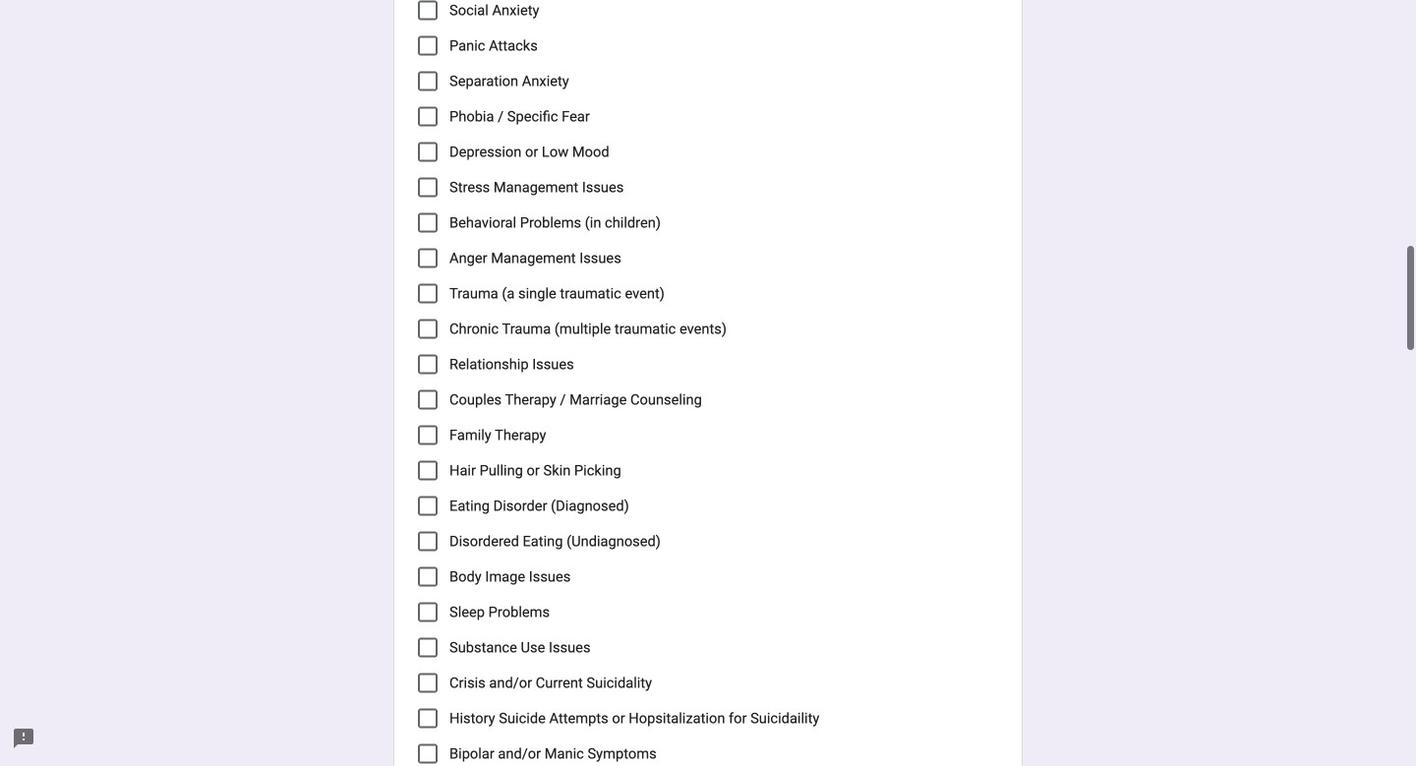 Task type: describe. For each thing, give the bounding box(es) containing it.
Couples Therapy / Marriage Counseling checkbox
[[418, 390, 438, 410]]

stress management issues image
[[420, 180, 436, 195]]

Trauma (a single traumatic event) checkbox
[[418, 284, 438, 304]]

Body Image Issues checkbox
[[418, 567, 438, 587]]

body image issues image
[[420, 569, 436, 585]]

Bipolar and/or Manic Symptoms checkbox
[[418, 744, 438, 764]]

Substance Use Issues checkbox
[[418, 638, 438, 658]]

couples therapy / marriage counseling image
[[420, 392, 436, 408]]

separation anxiety image
[[420, 73, 436, 89]]

Stress Management Issues checkbox
[[418, 178, 438, 197]]

Social Anxiety checkbox
[[418, 1, 438, 20]]

Crisis and/or Current Suicidality checkbox
[[418, 673, 438, 693]]

anger management issues image
[[420, 250, 436, 266]]

Family Therapy checkbox
[[418, 426, 438, 445]]

hair pulling or skin picking image
[[420, 463, 436, 479]]

social anxiety image
[[420, 3, 436, 18]]

phobia / specific fear image
[[420, 109, 436, 125]]

Eating Disorder (Diagnosed) checkbox
[[418, 496, 438, 516]]

family therapy image
[[420, 428, 436, 443]]

History Suicide Attempts or Hopsitalization for Suicidaility checkbox
[[418, 709, 438, 728]]

Depression or Low Mood checkbox
[[418, 142, 438, 162]]

sleep problems image
[[420, 605, 436, 620]]

bipolar and/or manic symptoms image
[[420, 746, 436, 762]]

Disordered Eating (Undiagnosed) checkbox
[[418, 532, 438, 551]]

disordered eating (undiagnosed) image
[[420, 534, 436, 549]]

history suicide attempts or hopsitalization for suicidaility image
[[420, 711, 436, 726]]

report a problem to google image
[[12, 727, 35, 750]]



Task type: locate. For each thing, give the bounding box(es) containing it.
panic attacks image
[[420, 38, 436, 54]]

relationship issues image
[[420, 357, 436, 372]]

Separation Anxiety checkbox
[[418, 71, 438, 91]]

Chronic Trauma (multiple traumatic events) checkbox
[[418, 319, 438, 339]]

Anger Management Issues checkbox
[[418, 249, 438, 268]]

depression or low mood image
[[420, 144, 436, 160]]

behavioral problems (in children) image
[[420, 215, 436, 231]]

crisis and/or current suicidality image
[[420, 675, 436, 691]]

Hair Pulling or Skin Picking checkbox
[[418, 461, 438, 481]]

substance use issues image
[[420, 640, 436, 656]]

Relationship Issues checkbox
[[418, 355, 438, 374]]

Panic Attacks checkbox
[[418, 36, 438, 56]]

eating disorder (diagnosed) image
[[420, 498, 436, 514]]

Phobia / Specific Fear checkbox
[[418, 107, 438, 127]]

Sleep Problems checkbox
[[418, 603, 438, 622]]

trauma (a single traumatic event) image
[[420, 286, 436, 302]]

Behavioral Problems (in children) checkbox
[[418, 213, 438, 233]]

chronic trauma (multiple traumatic events) image
[[420, 321, 436, 337]]



Task type: vqa. For each thing, say whether or not it's contained in the screenshot.
Format
no



